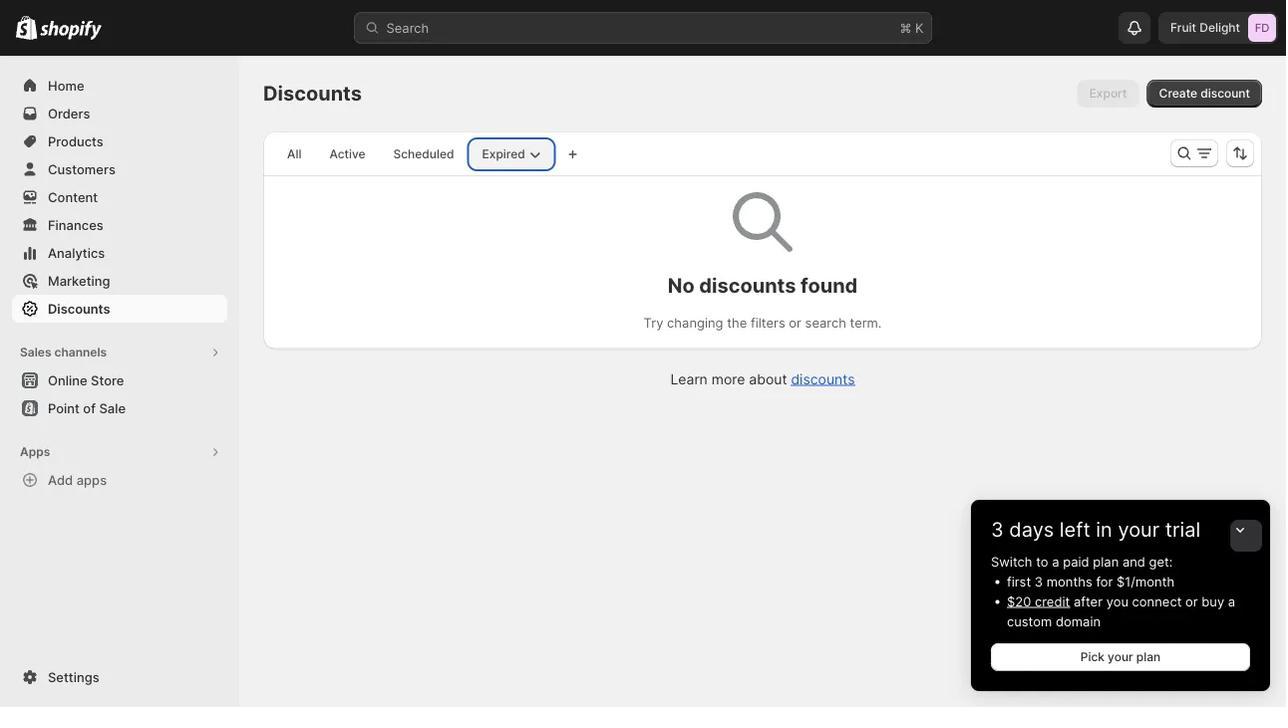 Task type: describe. For each thing, give the bounding box(es) containing it.
export
[[1089, 86, 1127, 101]]

sales channels button
[[12, 339, 227, 367]]

export button
[[1077, 80, 1139, 108]]

for
[[1096, 574, 1113, 590]]

apps
[[20, 445, 50, 460]]

months
[[1047, 574, 1092, 590]]

connect
[[1132, 594, 1182, 610]]

after
[[1074, 594, 1103, 610]]

settings link
[[12, 664, 227, 692]]

try
[[644, 316, 663, 331]]

switch
[[991, 554, 1032, 570]]

⌘
[[900, 20, 912, 35]]

create discount button
[[1147, 80, 1262, 108]]

active link
[[317, 141, 377, 168]]

found
[[801, 273, 858, 298]]

analytics
[[48, 245, 105, 261]]

in
[[1096, 518, 1112, 542]]

after you connect or buy a custom domain
[[1007, 594, 1235, 630]]

scheduled
[[393, 147, 454, 162]]

left
[[1060, 518, 1090, 542]]

3 days left in your trial element
[[971, 552, 1270, 692]]

customers
[[48, 162, 116, 177]]

switch to a paid plan and get:
[[991, 554, 1173, 570]]

pick
[[1080, 651, 1105, 665]]

term.
[[850, 316, 882, 331]]

0 vertical spatial discounts
[[699, 273, 796, 298]]

finances
[[48, 217, 103, 233]]

shopify image
[[16, 16, 37, 40]]

learn more about discounts
[[670, 371, 855, 388]]

sales channels
[[20, 345, 107, 360]]

0 horizontal spatial a
[[1052, 554, 1059, 570]]

online store link
[[12, 367, 227, 395]]

apps button
[[12, 439, 227, 467]]

buy
[[1202, 594, 1224, 610]]

channels
[[54, 345, 107, 360]]

and
[[1122, 554, 1145, 570]]

settings
[[48, 670, 99, 685]]

to
[[1036, 554, 1048, 570]]

$20 credit
[[1007, 594, 1070, 610]]

days
[[1009, 518, 1054, 542]]

orders link
[[12, 100, 227, 128]]

point of sale button
[[0, 395, 239, 423]]

discount
[[1201, 86, 1250, 101]]

first
[[1007, 574, 1031, 590]]

all link
[[275, 141, 313, 168]]

all
[[287, 147, 301, 162]]

k
[[915, 20, 924, 35]]

0 vertical spatial plan
[[1093, 554, 1119, 570]]

search
[[805, 316, 846, 331]]

fruit delight image
[[1248, 14, 1276, 42]]

your inside "pick your plan" link
[[1108, 651, 1133, 665]]

domain
[[1056, 614, 1101, 630]]

search
[[386, 20, 429, 35]]

online store button
[[0, 367, 239, 395]]

marketing link
[[12, 267, 227, 295]]

shopify image
[[40, 20, 102, 40]]

pick your plan link
[[991, 644, 1250, 672]]

discounts link
[[791, 371, 855, 388]]

$20
[[1007, 594, 1031, 610]]

⌘ k
[[900, 20, 924, 35]]

online store
[[48, 373, 124, 388]]

point of sale link
[[12, 395, 227, 423]]

expired
[[482, 147, 525, 162]]



Task type: locate. For each thing, give the bounding box(es) containing it.
3 left days
[[991, 518, 1004, 542]]

discounts
[[263, 81, 362, 106], [48, 301, 110, 317]]

fruit
[[1170, 20, 1196, 35]]

a inside after you connect or buy a custom domain
[[1228, 594, 1235, 610]]

about
[[749, 371, 787, 388]]

0 vertical spatial a
[[1052, 554, 1059, 570]]

discounts down marketing
[[48, 301, 110, 317]]

your
[[1118, 518, 1160, 542], [1108, 651, 1133, 665]]

tab list containing all
[[271, 140, 557, 168]]

add apps
[[48, 473, 107, 488]]

plan
[[1093, 554, 1119, 570], [1136, 651, 1161, 665]]

store
[[91, 373, 124, 388]]

0 vertical spatial or
[[789, 316, 801, 331]]

discounts
[[699, 273, 796, 298], [791, 371, 855, 388]]

active
[[329, 147, 365, 162]]

learn
[[670, 371, 708, 388]]

add
[[48, 473, 73, 488]]

1 horizontal spatial a
[[1228, 594, 1235, 610]]

add apps button
[[12, 467, 227, 494]]

3
[[991, 518, 1004, 542], [1035, 574, 1043, 590]]

the
[[727, 316, 747, 331]]

0 vertical spatial 3
[[991, 518, 1004, 542]]

or
[[789, 316, 801, 331], [1185, 594, 1198, 610]]

1 vertical spatial a
[[1228, 594, 1235, 610]]

3 inside 3 days left in your trial element
[[1035, 574, 1043, 590]]

expired button
[[470, 141, 553, 168]]

create discount
[[1159, 86, 1250, 101]]

orders
[[48, 106, 90, 121]]

sale
[[99, 401, 126, 416]]

paid
[[1063, 554, 1089, 570]]

1 vertical spatial discounts
[[48, 301, 110, 317]]

changing
[[667, 316, 723, 331]]

a right buy
[[1228, 594, 1235, 610]]

your right "pick"
[[1108, 651, 1133, 665]]

1 vertical spatial your
[[1108, 651, 1133, 665]]

$20 credit link
[[1007, 594, 1070, 610]]

1 horizontal spatial or
[[1185, 594, 1198, 610]]

no
[[668, 273, 695, 298]]

point of sale
[[48, 401, 126, 416]]

or inside after you connect or buy a custom domain
[[1185, 594, 1198, 610]]

no discounts found
[[668, 273, 858, 298]]

content link
[[12, 183, 227, 211]]

online
[[48, 373, 87, 388]]

3 inside '3 days left in your trial' 'dropdown button'
[[991, 518, 1004, 542]]

fruit delight
[[1170, 20, 1240, 35]]

create
[[1159, 86, 1197, 101]]

1 horizontal spatial plan
[[1136, 651, 1161, 665]]

home link
[[12, 72, 227, 100]]

scheduled link
[[381, 141, 466, 168]]

products
[[48, 134, 103, 149]]

1 vertical spatial discounts
[[791, 371, 855, 388]]

customers link
[[12, 156, 227, 183]]

home
[[48, 78, 84, 93]]

discounts up the the
[[699, 273, 796, 298]]

trial
[[1165, 518, 1201, 542]]

custom
[[1007, 614, 1052, 630]]

3 days left in your trial
[[991, 518, 1201, 542]]

plan down after you connect or buy a custom domain
[[1136, 651, 1161, 665]]

a right the to
[[1052, 554, 1059, 570]]

products link
[[12, 128, 227, 156]]

0 horizontal spatial 3
[[991, 518, 1004, 542]]

apps
[[76, 473, 107, 488]]

content
[[48, 189, 98, 205]]

or left buy
[[1185, 594, 1198, 610]]

3 days left in your trial button
[[971, 500, 1270, 542]]

1 vertical spatial plan
[[1136, 651, 1161, 665]]

a
[[1052, 554, 1059, 570], [1228, 594, 1235, 610]]

analytics link
[[12, 239, 227, 267]]

3 right first
[[1035, 574, 1043, 590]]

marketing
[[48, 273, 110, 289]]

finances link
[[12, 211, 227, 239]]

your inside '3 days left in your trial' 'dropdown button'
[[1118, 518, 1160, 542]]

first 3 months for $1/month
[[1007, 574, 1175, 590]]

credit
[[1035, 594, 1070, 610]]

$1/month
[[1117, 574, 1175, 590]]

1 vertical spatial or
[[1185, 594, 1198, 610]]

discounts up all
[[263, 81, 362, 106]]

point
[[48, 401, 80, 416]]

try changing the filters or search term.
[[644, 316, 882, 331]]

you
[[1106, 594, 1128, 610]]

pick your plan
[[1080, 651, 1161, 665]]

filters
[[751, 316, 785, 331]]

of
[[83, 401, 96, 416]]

tab list
[[271, 140, 557, 168]]

discounts link
[[12, 295, 227, 323]]

0 vertical spatial your
[[1118, 518, 1160, 542]]

sales
[[20, 345, 51, 360]]

0 vertical spatial discounts
[[263, 81, 362, 106]]

plan up for
[[1093, 554, 1119, 570]]

0 horizontal spatial discounts
[[48, 301, 110, 317]]

1 vertical spatial 3
[[1035, 574, 1043, 590]]

more
[[712, 371, 745, 388]]

1 horizontal spatial discounts
[[263, 81, 362, 106]]

get:
[[1149, 554, 1173, 570]]

empty search results image
[[733, 192, 793, 252]]

discounts right about
[[791, 371, 855, 388]]

or right filters
[[789, 316, 801, 331]]

0 horizontal spatial or
[[789, 316, 801, 331]]

delight
[[1200, 20, 1240, 35]]

1 horizontal spatial 3
[[1035, 574, 1043, 590]]

your up and at the right of the page
[[1118, 518, 1160, 542]]

0 horizontal spatial plan
[[1093, 554, 1119, 570]]



Task type: vqa. For each thing, say whether or not it's contained in the screenshot.
second 'Point' from the bottom of the page
no



